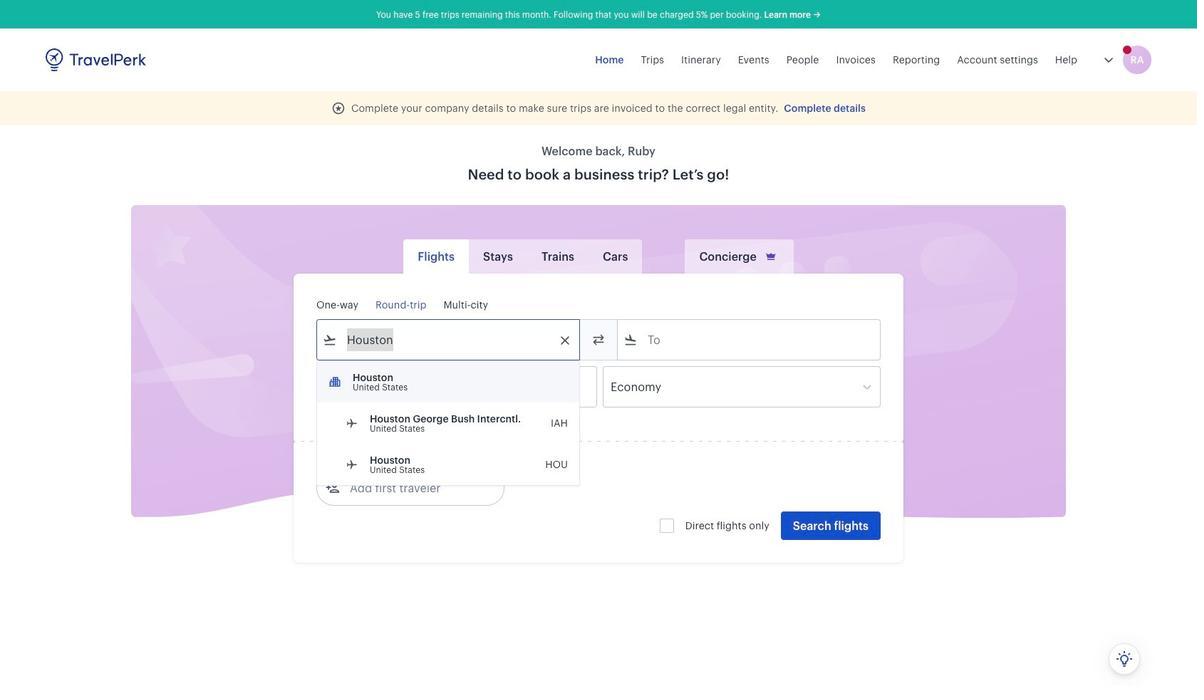Task type: locate. For each thing, give the bounding box(es) containing it.
Add first traveler search field
[[340, 477, 488, 500]]

From search field
[[337, 329, 561, 352]]

To search field
[[638, 329, 862, 352]]

Depart text field
[[337, 367, 411, 407]]

Return text field
[[422, 367, 496, 407]]



Task type: vqa. For each thing, say whether or not it's contained in the screenshot.
third Japan Airlines IMAGE from the bottom of the page
no



